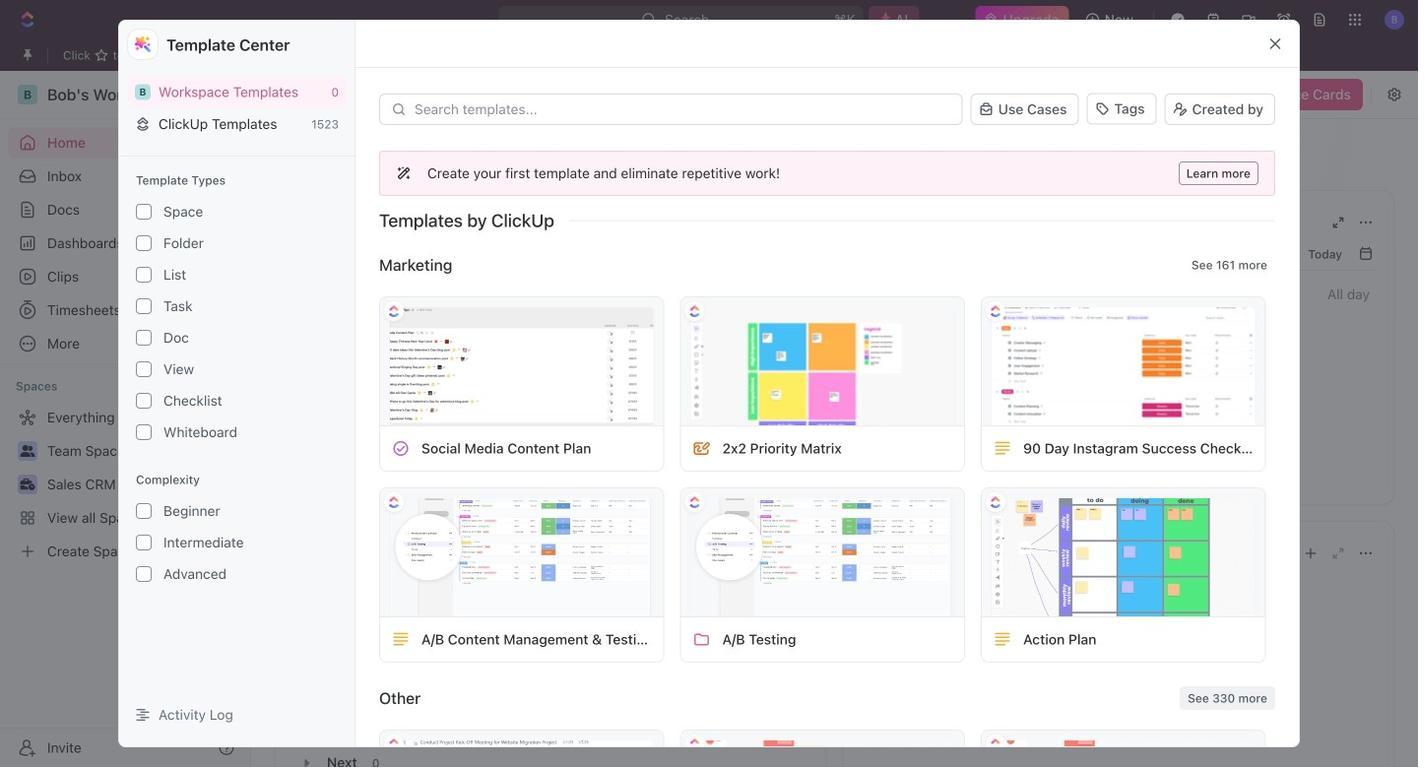 Task type: vqa. For each thing, say whether or not it's contained in the screenshot.
Space, , element to the top
no



Task type: locate. For each thing, give the bounding box(es) containing it.
whiteboard template image
[[693, 440, 711, 457]]

1 horizontal spatial list template image
[[994, 631, 1012, 649]]

1 list template image from the left
[[392, 631, 410, 649]]

list template image
[[392, 631, 410, 649], [994, 631, 1012, 649]]

Search templates... text field
[[415, 101, 951, 117]]

tree
[[8, 402, 242, 567]]

2 list template image from the left
[[994, 631, 1012, 649]]

0 horizontal spatial list template image
[[392, 631, 410, 649]]

task template image
[[392, 440, 410, 457]]

None checkbox
[[136, 267, 152, 283], [136, 330, 152, 346], [136, 393, 152, 409], [136, 425, 152, 440], [136, 535, 152, 551], [136, 267, 152, 283], [136, 330, 152, 346], [136, 393, 152, 409], [136, 425, 152, 440], [136, 535, 152, 551]]

None checkbox
[[136, 204, 152, 220], [136, 235, 152, 251], [136, 298, 152, 314], [136, 361, 152, 377], [136, 503, 152, 519], [136, 566, 152, 582], [136, 204, 152, 220], [136, 235, 152, 251], [136, 298, 152, 314], [136, 361, 152, 377], [136, 503, 152, 519], [136, 566, 152, 582]]

bob's workspace, , element
[[135, 84, 151, 100]]

list template element
[[994, 440, 1012, 457], [392, 631, 410, 649], [994, 631, 1012, 649]]

tree inside sidebar navigation
[[8, 402, 242, 567]]

tab list
[[295, 569, 806, 618]]



Task type: describe. For each thing, give the bounding box(es) containing it.
whiteboard template element
[[693, 440, 711, 457]]

folder template image
[[693, 631, 711, 649]]

list template image
[[994, 440, 1012, 457]]

task template element
[[392, 440, 410, 457]]

folder template element
[[693, 631, 711, 649]]

sidebar navigation
[[0, 71, 251, 767]]



